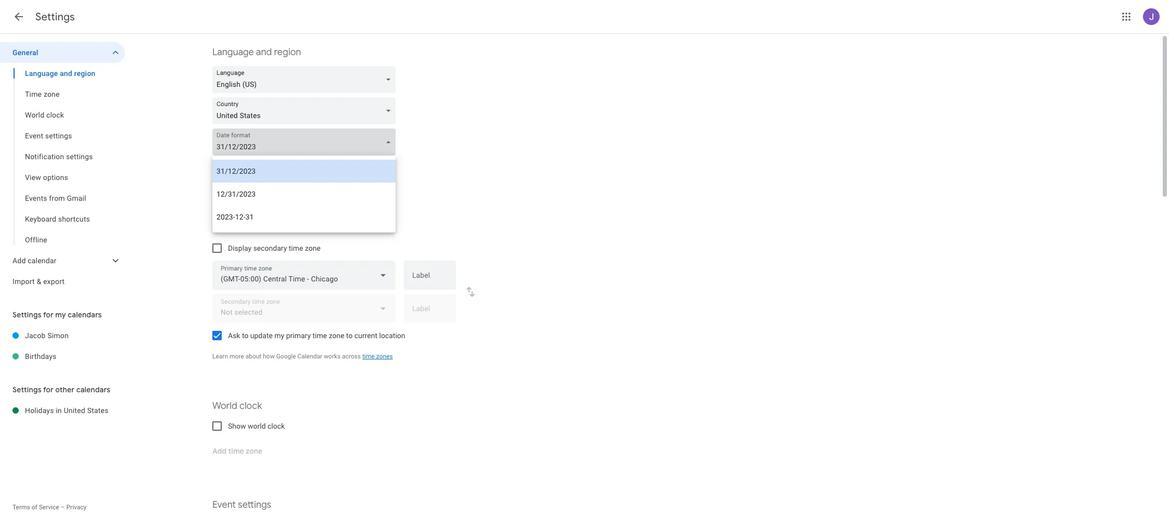 Task type: vqa. For each thing, say whether or not it's contained in the screenshot.
Add calendar at left
yes



Task type: describe. For each thing, give the bounding box(es) containing it.
1 horizontal spatial time zone
[[213, 222, 256, 234]]

simon
[[47, 332, 69, 340]]

general
[[13, 48, 38, 57]]

world clock inside group
[[25, 111, 64, 119]]

how
[[263, 353, 275, 360]]

1 horizontal spatial clock
[[240, 401, 262, 413]]

settings for settings
[[35, 10, 75, 23]]

event settings inside group
[[25, 132, 72, 140]]

1 to from the left
[[242, 332, 249, 340]]

0 vertical spatial time
[[25, 90, 42, 98]]

show world clock
[[228, 422, 285, 431]]

holidays in united states link
[[25, 401, 125, 421]]

language and region inside group
[[25, 69, 95, 78]]

settings for my calendars
[[13, 310, 102, 320]]

view
[[25, 173, 41, 182]]

1 vertical spatial world clock
[[213, 401, 262, 413]]

more
[[230, 353, 244, 360]]

calendar
[[298, 353, 322, 360]]

and inside group
[[60, 69, 72, 78]]

privacy
[[66, 504, 87, 511]]

google
[[276, 353, 296, 360]]

jacob
[[25, 332, 46, 340]]

2 to from the left
[[346, 332, 353, 340]]

0 vertical spatial language and region
[[213, 46, 301, 58]]

&
[[37, 278, 41, 286]]

notification
[[25, 153, 64, 161]]

settings for settings for other calendars
[[13, 385, 42, 395]]

zone up display at left
[[235, 222, 256, 234]]

zones
[[377, 353, 393, 360]]

notification settings
[[25, 153, 93, 161]]

0 vertical spatial time
[[289, 244, 303, 253]]

import
[[13, 278, 35, 286]]

location
[[379, 332, 406, 340]]

birthdays
[[25, 353, 57, 361]]

Label for primary time zone. text field
[[413, 272, 448, 286]]

birthdays link
[[25, 346, 125, 367]]

privacy link
[[66, 504, 87, 511]]

view options
[[25, 173, 68, 182]]

settings for other calendars
[[13, 385, 110, 395]]

show
[[228, 422, 246, 431]]

jacob simon tree item
[[0, 326, 125, 346]]

update
[[250, 332, 273, 340]]

across
[[342, 353, 361, 360]]

events from gmail
[[25, 194, 86, 203]]

zone down the 2023-12-31 option
[[305, 244, 321, 253]]

learn more about how google calendar works across time zones
[[213, 353, 393, 360]]

2 vertical spatial settings
[[238, 499, 271, 511]]

1 horizontal spatial event
[[213, 499, 236, 511]]

terms of service – privacy
[[13, 504, 87, 511]]

2023-12-31 option
[[213, 206, 396, 229]]

keyboard shortcuts
[[25, 215, 90, 223]]

world inside group
[[25, 111, 44, 119]]

region inside group
[[74, 69, 95, 78]]

0 vertical spatial my
[[55, 310, 66, 320]]

add calendar
[[13, 257, 57, 265]]

holidays in united states
[[25, 407, 109, 415]]

about
[[246, 353, 262, 360]]

1 vertical spatial time
[[313, 332, 327, 340]]

language inside group
[[25, 69, 58, 78]]

ask to update my primary time zone to current location
[[228, 332, 406, 340]]

clock inside group
[[46, 111, 64, 119]]

settings for my calendars tree
[[0, 326, 125, 367]]

1 vertical spatial time
[[213, 222, 233, 234]]

general tree item
[[0, 42, 125, 63]]

event inside group
[[25, 132, 43, 140]]



Task type: locate. For each thing, give the bounding box(es) containing it.
for
[[43, 310, 54, 320], [43, 385, 54, 395]]

my up jacob simon tree item
[[55, 310, 66, 320]]

clock up show world clock
[[240, 401, 262, 413]]

time right secondary
[[289, 244, 303, 253]]

time zones link
[[363, 353, 393, 360]]

zone up "works"
[[329, 332, 345, 340]]

1 vertical spatial language and region
[[25, 69, 95, 78]]

secondary
[[253, 244, 287, 253]]

12/31/2023 option
[[213, 183, 396, 206]]

calendars
[[68, 310, 102, 320], [76, 385, 110, 395]]

1 horizontal spatial to
[[346, 332, 353, 340]]

1 horizontal spatial language
[[213, 46, 254, 58]]

0 horizontal spatial event settings
[[25, 132, 72, 140]]

0 vertical spatial event
[[25, 132, 43, 140]]

0 horizontal spatial to
[[242, 332, 249, 340]]

0 vertical spatial for
[[43, 310, 54, 320]]

None field
[[213, 66, 400, 93], [213, 97, 400, 124], [213, 129, 400, 156], [213, 261, 396, 290], [213, 66, 400, 93], [213, 97, 400, 124], [213, 129, 400, 156], [213, 261, 396, 290]]

time zone
[[25, 90, 60, 98], [213, 222, 256, 234]]

zone down general tree item
[[44, 90, 60, 98]]

0 vertical spatial clock
[[46, 111, 64, 119]]

for for other
[[43, 385, 54, 395]]

1 horizontal spatial event settings
[[213, 499, 271, 511]]

zone
[[44, 90, 60, 98], [235, 222, 256, 234], [305, 244, 321, 253], [329, 332, 345, 340]]

offline
[[25, 236, 47, 244]]

1 for from the top
[[43, 310, 54, 320]]

tree containing general
[[0, 42, 125, 292]]

calendars up jacob simon tree item
[[68, 310, 102, 320]]

from
[[49, 194, 65, 203]]

0 horizontal spatial clock
[[46, 111, 64, 119]]

service
[[39, 504, 59, 511]]

settings up holidays
[[13, 385, 42, 395]]

1 vertical spatial and
[[60, 69, 72, 78]]

group containing language and region
[[0, 63, 125, 251]]

0 horizontal spatial region
[[74, 69, 95, 78]]

31/12/2023 option
[[213, 160, 396, 183]]

my right "update"
[[275, 332, 285, 340]]

Label for secondary time zone. text field
[[413, 305, 448, 320]]

learn
[[213, 353, 228, 360]]

for left other
[[43, 385, 54, 395]]

date format list box
[[213, 156, 396, 233]]

0 vertical spatial calendars
[[68, 310, 102, 320]]

primary
[[286, 332, 311, 340]]

time
[[25, 90, 42, 98], [213, 222, 233, 234]]

for up jacob simon
[[43, 310, 54, 320]]

0 horizontal spatial language
[[25, 69, 58, 78]]

states
[[87, 407, 109, 415]]

1 vertical spatial region
[[74, 69, 95, 78]]

and
[[256, 46, 272, 58], [60, 69, 72, 78]]

1 horizontal spatial region
[[274, 46, 301, 58]]

other
[[55, 385, 75, 395]]

1 horizontal spatial and
[[256, 46, 272, 58]]

1 horizontal spatial time
[[213, 222, 233, 234]]

1 vertical spatial settings
[[66, 153, 93, 161]]

0 vertical spatial region
[[274, 46, 301, 58]]

calendars for settings for my calendars
[[68, 310, 102, 320]]

add
[[13, 257, 26, 265]]

calendars for settings for other calendars
[[76, 385, 110, 395]]

1 horizontal spatial language and region
[[213, 46, 301, 58]]

0 horizontal spatial time
[[25, 90, 42, 98]]

2 for from the top
[[43, 385, 54, 395]]

1 vertical spatial my
[[275, 332, 285, 340]]

0 vertical spatial settings
[[35, 10, 75, 23]]

time zone up display at left
[[213, 222, 256, 234]]

0 horizontal spatial event
[[25, 132, 43, 140]]

time
[[289, 244, 303, 253], [313, 332, 327, 340], [363, 353, 375, 360]]

clock
[[46, 111, 64, 119], [240, 401, 262, 413], [268, 422, 285, 431]]

clock up the notification settings
[[46, 111, 64, 119]]

0 vertical spatial settings
[[45, 132, 72, 140]]

0 horizontal spatial my
[[55, 310, 66, 320]]

terms of service link
[[13, 504, 59, 511]]

language
[[213, 46, 254, 58], [25, 69, 58, 78]]

1 horizontal spatial world clock
[[213, 401, 262, 413]]

0 vertical spatial language
[[213, 46, 254, 58]]

2 horizontal spatial time
[[363, 353, 375, 360]]

0 horizontal spatial and
[[60, 69, 72, 78]]

0 horizontal spatial time zone
[[25, 90, 60, 98]]

holidays in united states tree item
[[0, 401, 125, 421]]

settings heading
[[35, 10, 75, 23]]

time down general
[[25, 90, 42, 98]]

time left zones
[[363, 353, 375, 360]]

world clock up show
[[213, 401, 262, 413]]

world clock up notification
[[25, 111, 64, 119]]

calendars up the states
[[76, 385, 110, 395]]

1 horizontal spatial world
[[213, 401, 237, 413]]

my
[[55, 310, 66, 320], [275, 332, 285, 340]]

display
[[228, 244, 252, 253]]

settings for settings for my calendars
[[13, 310, 42, 320]]

group
[[0, 63, 125, 251]]

1 vertical spatial settings
[[13, 310, 42, 320]]

1 vertical spatial calendars
[[76, 385, 110, 395]]

to left current
[[346, 332, 353, 340]]

birthdays tree item
[[0, 346, 125, 367]]

ask
[[228, 332, 240, 340]]

jacob simon
[[25, 332, 69, 340]]

1 vertical spatial world
[[213, 401, 237, 413]]

in
[[56, 407, 62, 415]]

tree
[[0, 42, 125, 292]]

0 horizontal spatial world clock
[[25, 111, 64, 119]]

keyboard
[[25, 215, 56, 223]]

0 vertical spatial world
[[25, 111, 44, 119]]

world up notification
[[25, 111, 44, 119]]

0 horizontal spatial language and region
[[25, 69, 95, 78]]

event settings
[[25, 132, 72, 140], [213, 499, 271, 511]]

0 horizontal spatial world
[[25, 111, 44, 119]]

language and region
[[213, 46, 301, 58], [25, 69, 95, 78]]

world clock
[[25, 111, 64, 119], [213, 401, 262, 413]]

settings
[[35, 10, 75, 23], [13, 310, 42, 320], [13, 385, 42, 395]]

0 vertical spatial event settings
[[25, 132, 72, 140]]

0 horizontal spatial time
[[289, 244, 303, 253]]

of
[[32, 504, 37, 511]]

export
[[43, 278, 65, 286]]

2 horizontal spatial clock
[[268, 422, 285, 431]]

time zone down general
[[25, 90, 60, 98]]

terms
[[13, 504, 30, 511]]

2 vertical spatial settings
[[13, 385, 42, 395]]

0 vertical spatial world clock
[[25, 111, 64, 119]]

go back image
[[13, 10, 25, 23]]

event
[[25, 132, 43, 140], [213, 499, 236, 511]]

0 vertical spatial and
[[256, 46, 272, 58]]

1 horizontal spatial my
[[275, 332, 285, 340]]

world
[[25, 111, 44, 119], [213, 401, 237, 413]]

settings right go back image
[[35, 10, 75, 23]]

display secondary time zone
[[228, 244, 321, 253]]

settings up jacob at the bottom
[[13, 310, 42, 320]]

1 vertical spatial event
[[213, 499, 236, 511]]

works
[[324, 353, 341, 360]]

calendar
[[28, 257, 57, 265]]

–
[[61, 504, 65, 511]]

shortcuts
[[58, 215, 90, 223]]

2 vertical spatial time
[[363, 353, 375, 360]]

time zone inside group
[[25, 90, 60, 98]]

0 vertical spatial time zone
[[25, 90, 60, 98]]

time up display at left
[[213, 222, 233, 234]]

holidays
[[25, 407, 54, 415]]

1 vertical spatial event settings
[[213, 499, 271, 511]]

2 vertical spatial clock
[[268, 422, 285, 431]]

clock right 'world'
[[268, 422, 285, 431]]

to right ask
[[242, 332, 249, 340]]

1 horizontal spatial time
[[313, 332, 327, 340]]

united
[[64, 407, 85, 415]]

1 vertical spatial language
[[25, 69, 58, 78]]

1 vertical spatial for
[[43, 385, 54, 395]]

region
[[274, 46, 301, 58], [74, 69, 95, 78]]

to
[[242, 332, 249, 340], [346, 332, 353, 340]]

1 vertical spatial clock
[[240, 401, 262, 413]]

events
[[25, 194, 47, 203]]

gmail
[[67, 194, 86, 203]]

1 vertical spatial time zone
[[213, 222, 256, 234]]

world up show
[[213, 401, 237, 413]]

settings
[[45, 132, 72, 140], [66, 153, 93, 161], [238, 499, 271, 511]]

world
[[248, 422, 266, 431]]

current
[[355, 332, 378, 340]]

import & export
[[13, 278, 65, 286]]

time right primary
[[313, 332, 327, 340]]

zone inside group
[[44, 90, 60, 98]]

options
[[43, 173, 68, 182]]

for for my
[[43, 310, 54, 320]]



